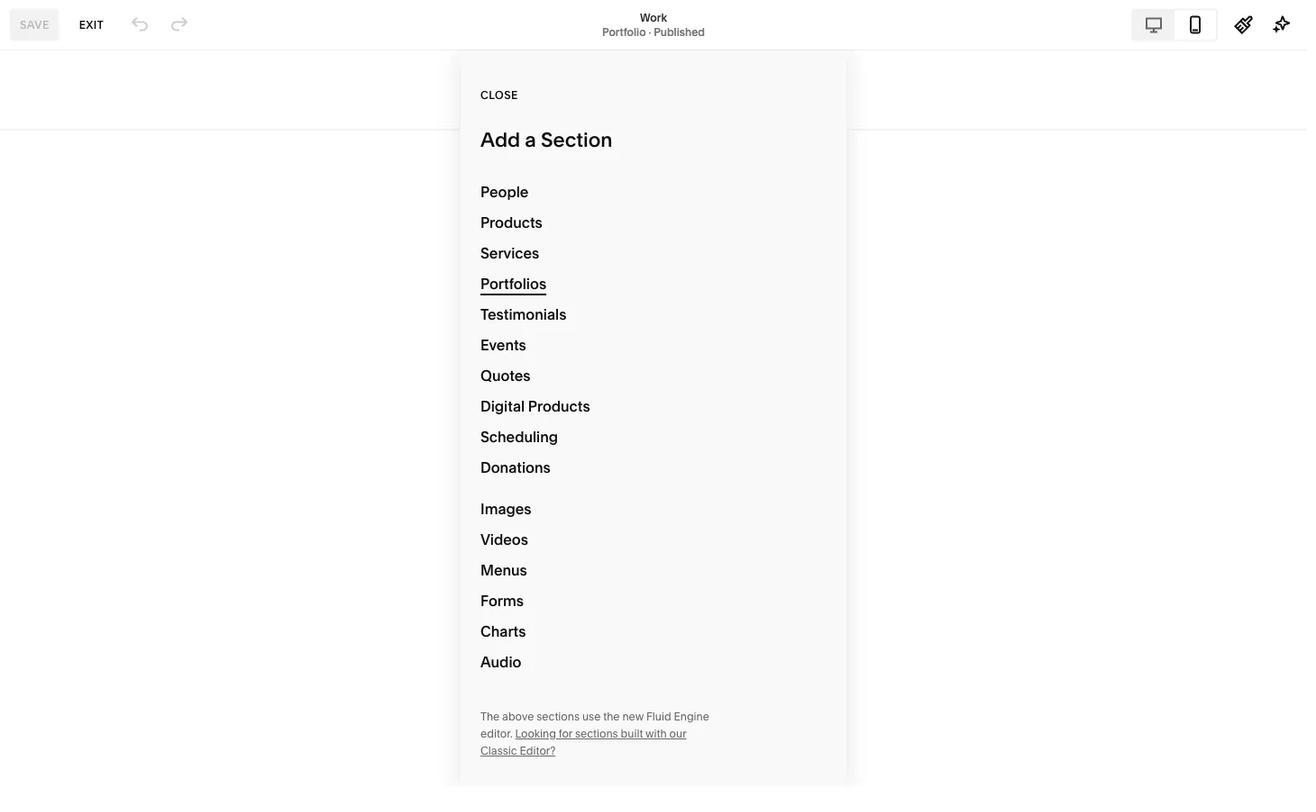 Task type: describe. For each thing, give the bounding box(es) containing it.
exit
[[79, 18, 104, 31]]

published
[[654, 25, 705, 38]]

portfolio
[[602, 25, 646, 38]]

·
[[649, 25, 651, 38]]

work portfolio · published
[[602, 11, 705, 38]]

website link
[[30, 111, 200, 132]]

save
[[20, 18, 49, 31]]



Task type: locate. For each thing, give the bounding box(es) containing it.
exit button
[[69, 9, 114, 41]]

website
[[30, 112, 86, 129]]

save button
[[10, 9, 59, 41]]

work
[[640, 11, 667, 24]]

tab list
[[1133, 10, 1216, 39]]



Task type: vqa. For each thing, say whether or not it's contained in the screenshot.
Work
yes



